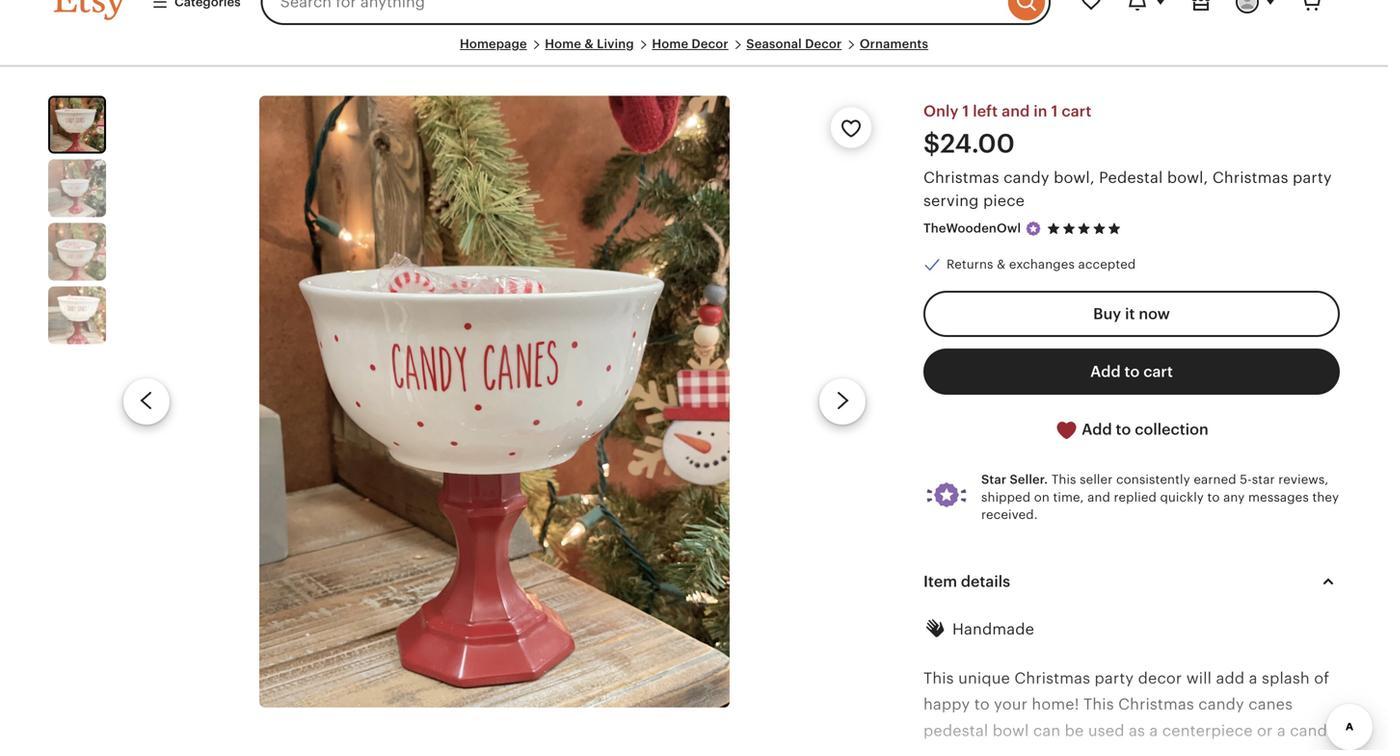 Task type: vqa. For each thing, say whether or not it's contained in the screenshot.
Men's Pure Cashmere Polo Sweater Charcoal Blue image
no



Task type: locate. For each thing, give the bounding box(es) containing it.
0 vertical spatial party
[[1293, 169, 1332, 187]]

1 vertical spatial or
[[1204, 749, 1220, 751]]

this up happy
[[923, 670, 954, 688]]

cart down now
[[1143, 363, 1173, 381]]

add inside add to cart button
[[1090, 363, 1121, 381]]

and
[[1002, 103, 1030, 120], [1087, 491, 1110, 505]]

add to collection
[[1078, 421, 1208, 439]]

pedestal
[[1099, 169, 1163, 187]]

decor
[[692, 37, 728, 51], [805, 37, 842, 51]]

0 vertical spatial this
[[1051, 473, 1076, 487]]

only
[[923, 103, 959, 120]]

0 vertical spatial and
[[1002, 103, 1030, 120]]

home down search for anything text box
[[652, 37, 688, 51]]

this unique christmas party decor will add a splash of happy to your home!  this christmas candy canes pedestal bowl can be used as a centerpiece or a candy bowl. looks stunning on your mantle or a tiered tr
[[923, 670, 1336, 751]]

None search field
[[261, 0, 1051, 25]]

0 horizontal spatial on
[[1034, 491, 1050, 505]]

on down used
[[1087, 749, 1106, 751]]

2 horizontal spatial this
[[1083, 697, 1114, 714]]

to inside button
[[1124, 363, 1140, 381]]

consistently
[[1116, 473, 1190, 487]]

decor right seasonal
[[805, 37, 842, 51]]

& left living
[[584, 37, 594, 51]]

1 horizontal spatial &
[[997, 258, 1006, 272]]

to left collection at the right of page
[[1116, 421, 1131, 439]]

on down seller.
[[1034, 491, 1050, 505]]

1 vertical spatial add
[[1082, 421, 1112, 439]]

Search for anything text field
[[261, 0, 1003, 25]]

cart right in
[[1062, 103, 1092, 120]]

a right as
[[1149, 723, 1158, 740]]

1 vertical spatial on
[[1087, 749, 1106, 751]]

bowl, right pedestal
[[1167, 169, 1208, 187]]

1 vertical spatial party
[[1095, 670, 1134, 688]]

add
[[1216, 670, 1245, 688]]

and inside only 1 left and in 1 cart $24.00
[[1002, 103, 1030, 120]]

0 horizontal spatial cart
[[1062, 103, 1092, 120]]

0 vertical spatial on
[[1034, 491, 1050, 505]]

can
[[1033, 723, 1061, 740]]

0 horizontal spatial your
[[994, 697, 1028, 714]]

messages
[[1248, 491, 1309, 505]]

a down centerpiece
[[1224, 749, 1233, 751]]

1 horizontal spatial christmas candy bowl pedestal bowl christmas party serving image 1 image
[[259, 96, 730, 708]]

1 right in
[[1051, 103, 1058, 120]]

time,
[[1053, 491, 1084, 505]]

be
[[1065, 723, 1084, 740]]

2 home from the left
[[652, 37, 688, 51]]

decor for seasonal decor
[[805, 37, 842, 51]]

thewoodenowl
[[923, 221, 1021, 236]]

1 horizontal spatial candy
[[1198, 697, 1244, 714]]

cart
[[1062, 103, 1092, 120], [1143, 363, 1173, 381]]

to
[[1124, 363, 1140, 381], [1116, 421, 1131, 439], [1207, 491, 1220, 505], [974, 697, 990, 714]]

only 1 left and in 1 cart $24.00
[[923, 103, 1092, 159]]

cart inside button
[[1143, 363, 1173, 381]]

pedestal
[[923, 723, 988, 740]]

they
[[1312, 491, 1339, 505]]

0 horizontal spatial and
[[1002, 103, 1030, 120]]

0 horizontal spatial decor
[[692, 37, 728, 51]]

1 horizontal spatial this
[[1051, 473, 1076, 487]]

party
[[1293, 169, 1332, 187], [1095, 670, 1134, 688]]

home for home & living
[[545, 37, 581, 51]]

and left in
[[1002, 103, 1030, 120]]

to down earned
[[1207, 491, 1220, 505]]

home!
[[1032, 697, 1079, 714]]

candy down add
[[1198, 697, 1244, 714]]

quickly
[[1160, 491, 1204, 505]]

this for seller
[[1051, 473, 1076, 487]]

this inside this seller consistently earned 5-star reviews, shipped on time, and replied quickly to any messages they received.
[[1051, 473, 1076, 487]]

add inside add to collection button
[[1082, 421, 1112, 439]]

exchanges
[[1009, 258, 1075, 272]]

bowl,
[[1054, 169, 1095, 187], [1167, 169, 1208, 187]]

this for unique
[[923, 670, 954, 688]]

reviews,
[[1278, 473, 1329, 487]]

or down centerpiece
[[1204, 749, 1220, 751]]

unique
[[958, 670, 1010, 688]]

1 horizontal spatial 1
[[1051, 103, 1058, 120]]

1 horizontal spatial party
[[1293, 169, 1332, 187]]

1 horizontal spatial or
[[1257, 723, 1273, 740]]

banner
[[19, 0, 1369, 37]]

accepted
[[1078, 258, 1136, 272]]

&
[[584, 37, 594, 51], [997, 258, 1006, 272]]

0 horizontal spatial christmas candy bowl pedestal bowl christmas party serving image 1 image
[[50, 98, 104, 152]]

bowl.
[[923, 749, 964, 751]]

and inside this seller consistently earned 5-star reviews, shipped on time, and replied quickly to any messages they received.
[[1087, 491, 1110, 505]]

this up time,
[[1051, 473, 1076, 487]]

candy up piece
[[1004, 169, 1049, 187]]

1 horizontal spatial and
[[1087, 491, 1110, 505]]

of
[[1314, 670, 1329, 688]]

or up tiered
[[1257, 723, 1273, 740]]

0 vertical spatial or
[[1257, 723, 1273, 740]]

1 vertical spatial &
[[997, 258, 1006, 272]]

buy it now
[[1093, 305, 1170, 323]]

returns
[[947, 258, 993, 272]]

0 horizontal spatial home
[[545, 37, 581, 51]]

decor left seasonal
[[692, 37, 728, 51]]

seasonal decor link
[[746, 37, 842, 51]]

item details
[[923, 573, 1010, 591]]

& right returns
[[997, 258, 1006, 272]]

candy down canes
[[1290, 723, 1336, 740]]

1 left left
[[962, 103, 969, 120]]

1 horizontal spatial on
[[1087, 749, 1106, 751]]

home & living link
[[545, 37, 634, 51]]

add
[[1090, 363, 1121, 381], [1082, 421, 1112, 439]]

and down seller
[[1087, 491, 1110, 505]]

1
[[962, 103, 969, 120], [1051, 103, 1058, 120]]

bowl, left pedestal
[[1054, 169, 1095, 187]]

this up used
[[1083, 697, 1114, 714]]

candy
[[1004, 169, 1049, 187], [1198, 697, 1244, 714], [1290, 723, 1336, 740]]

centerpiece
[[1162, 723, 1253, 740]]

0 horizontal spatial party
[[1095, 670, 1134, 688]]

serving
[[923, 192, 979, 210]]

1 vertical spatial this
[[923, 670, 954, 688]]

christmas candy bowl, pedestal bowl, christmas party serving piece
[[923, 169, 1332, 210]]

christmas
[[923, 169, 999, 187], [1212, 169, 1288, 187], [1014, 670, 1090, 688], [1118, 697, 1194, 714]]

left
[[973, 103, 998, 120]]

your down as
[[1110, 749, 1144, 751]]

1 home from the left
[[545, 37, 581, 51]]

1 vertical spatial cart
[[1143, 363, 1173, 381]]

cart inside only 1 left and in 1 cart $24.00
[[1062, 103, 1092, 120]]

home for home decor
[[652, 37, 688, 51]]

0 vertical spatial &
[[584, 37, 594, 51]]

2 horizontal spatial candy
[[1290, 723, 1336, 740]]

it
[[1125, 305, 1135, 323]]

buy it now button
[[923, 291, 1340, 337]]

1 horizontal spatial home
[[652, 37, 688, 51]]

2 1 from the left
[[1051, 103, 1058, 120]]

looks
[[969, 749, 1012, 751]]

home decor
[[652, 37, 728, 51]]

add up seller
[[1082, 421, 1112, 439]]

0 horizontal spatial &
[[584, 37, 594, 51]]

returns & exchanges accepted
[[947, 258, 1136, 272]]

living
[[597, 37, 634, 51]]

christmas candy bowl pedestal bowl christmas party serving image 3 image
[[48, 223, 106, 281]]

0 horizontal spatial candy
[[1004, 169, 1049, 187]]

christmas candy bowl pedestal bowl christmas party serving image 1 image
[[259, 96, 730, 708], [50, 98, 104, 152]]

to down buy it now button
[[1124, 363, 1140, 381]]

2 decor from the left
[[805, 37, 842, 51]]

2 bowl, from the left
[[1167, 169, 1208, 187]]

to down unique
[[974, 697, 990, 714]]

on inside this seller consistently earned 5-star reviews, shipped on time, and replied quickly to any messages they received.
[[1034, 491, 1050, 505]]

your up bowl
[[994, 697, 1028, 714]]

1 horizontal spatial decor
[[805, 37, 842, 51]]

star_seller image
[[1025, 220, 1042, 238]]

buy
[[1093, 305, 1121, 323]]

1 decor from the left
[[692, 37, 728, 51]]

menu bar
[[0, 0, 1388, 67], [54, 37, 1334, 67]]

a
[[1249, 670, 1258, 688], [1149, 723, 1158, 740], [1277, 723, 1286, 740], [1224, 749, 1233, 751]]

your
[[994, 697, 1028, 714], [1110, 749, 1144, 751]]

home
[[545, 37, 581, 51], [652, 37, 688, 51]]

shipped
[[981, 491, 1031, 505]]

1 horizontal spatial your
[[1110, 749, 1144, 751]]

home left living
[[545, 37, 581, 51]]

item details button
[[906, 559, 1357, 605]]

0 vertical spatial candy
[[1004, 169, 1049, 187]]

1 horizontal spatial cart
[[1143, 363, 1173, 381]]

0 vertical spatial add
[[1090, 363, 1121, 381]]

0 horizontal spatial 1
[[962, 103, 969, 120]]

add down 'buy'
[[1090, 363, 1121, 381]]

this
[[1051, 473, 1076, 487], [923, 670, 954, 688], [1083, 697, 1114, 714]]

or
[[1257, 723, 1273, 740], [1204, 749, 1220, 751]]

1 vertical spatial and
[[1087, 491, 1110, 505]]

0 vertical spatial cart
[[1062, 103, 1092, 120]]

home decor link
[[652, 37, 728, 51]]

0 horizontal spatial this
[[923, 670, 954, 688]]

1 bowl, from the left
[[1054, 169, 1095, 187]]

1 horizontal spatial bowl,
[[1167, 169, 1208, 187]]

piece
[[983, 192, 1025, 210]]

star seller.
[[981, 473, 1048, 487]]

0 horizontal spatial bowl,
[[1054, 169, 1095, 187]]

on
[[1034, 491, 1050, 505], [1087, 749, 1106, 751]]



Task type: describe. For each thing, give the bounding box(es) containing it.
ornaments
[[860, 37, 928, 51]]

1 vertical spatial candy
[[1198, 697, 1244, 714]]

5-
[[1240, 473, 1252, 487]]

happy
[[923, 697, 970, 714]]

mantle
[[1148, 749, 1200, 751]]

any
[[1223, 491, 1245, 505]]

used
[[1088, 723, 1124, 740]]

seasonal decor
[[746, 37, 842, 51]]

christmas candy bowl pedestal bowl christmas party serving image 2 image
[[48, 160, 106, 217]]

add to collection button
[[923, 407, 1340, 454]]

on inside this unique christmas party decor will add a splash of happy to your home!  this christmas candy canes pedestal bowl can be used as a centerpiece or a candy bowl. looks stunning on your mantle or a tiered tr
[[1087, 749, 1106, 751]]

will
[[1186, 670, 1212, 688]]

this seller consistently earned 5-star reviews, shipped on time, and replied quickly to any messages they received.
[[981, 473, 1339, 523]]

to inside button
[[1116, 421, 1131, 439]]

add to cart button
[[923, 349, 1340, 395]]

details
[[961, 573, 1010, 591]]

a right add
[[1249, 670, 1258, 688]]

received.
[[981, 508, 1038, 523]]

add to cart
[[1090, 363, 1173, 381]]

1 1 from the left
[[962, 103, 969, 120]]

party inside this unique christmas party decor will add a splash of happy to your home!  this christmas candy canes pedestal bowl can be used as a centerpiece or a candy bowl. looks stunning on your mantle or a tiered tr
[[1095, 670, 1134, 688]]

candy inside christmas candy bowl, pedestal bowl, christmas party serving piece
[[1004, 169, 1049, 187]]

in
[[1034, 103, 1047, 120]]

seasonal
[[746, 37, 802, 51]]

tiered
[[1237, 749, 1281, 751]]

$24.00
[[923, 129, 1015, 159]]

ornaments link
[[860, 37, 928, 51]]

to inside this seller consistently earned 5-star reviews, shipped on time, and replied quickly to any messages they received.
[[1207, 491, 1220, 505]]

item
[[923, 573, 957, 591]]

add for add to cart
[[1090, 363, 1121, 381]]

collection
[[1135, 421, 1208, 439]]

now
[[1139, 305, 1170, 323]]

decor for home decor
[[692, 37, 728, 51]]

1 vertical spatial your
[[1110, 749, 1144, 751]]

home & living
[[545, 37, 634, 51]]

0 horizontal spatial or
[[1204, 749, 1220, 751]]

homepage
[[460, 37, 527, 51]]

star
[[981, 473, 1006, 487]]

christmas candy bowl pedestal bowl christmas party serving image 4 image
[[48, 287, 106, 345]]

handmade
[[952, 621, 1034, 638]]

thewoodenowl link
[[923, 221, 1021, 236]]

to inside this unique christmas party decor will add a splash of happy to your home!  this christmas candy canes pedestal bowl can be used as a centerpiece or a candy bowl. looks stunning on your mantle or a tiered tr
[[974, 697, 990, 714]]

bowl
[[993, 723, 1029, 740]]

add for add to collection
[[1082, 421, 1112, 439]]

star
[[1252, 473, 1275, 487]]

seller.
[[1010, 473, 1048, 487]]

a down canes
[[1277, 723, 1286, 740]]

seller
[[1080, 473, 1113, 487]]

decor
[[1138, 670, 1182, 688]]

2 vertical spatial this
[[1083, 697, 1114, 714]]

& for returns
[[997, 258, 1006, 272]]

party inside christmas candy bowl, pedestal bowl, christmas party serving piece
[[1293, 169, 1332, 187]]

homepage link
[[460, 37, 527, 51]]

& for home
[[584, 37, 594, 51]]

replied
[[1114, 491, 1157, 505]]

2 vertical spatial candy
[[1290, 723, 1336, 740]]

0 vertical spatial your
[[994, 697, 1028, 714]]

splash
[[1262, 670, 1310, 688]]

as
[[1129, 723, 1145, 740]]

earned
[[1194, 473, 1236, 487]]

stunning
[[1017, 749, 1083, 751]]

canes
[[1248, 697, 1293, 714]]



